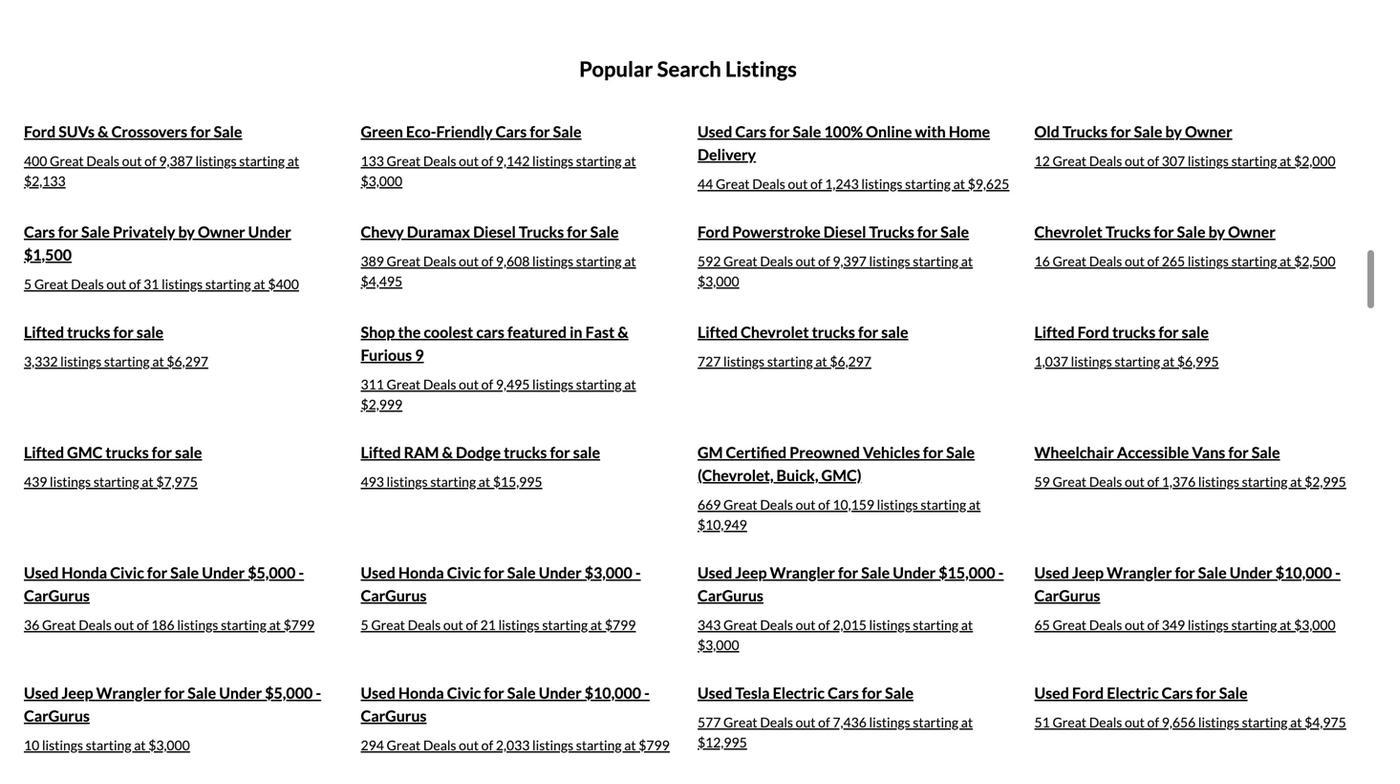 Task type: vqa. For each thing, say whether or not it's contained in the screenshot.


Task type: locate. For each thing, give the bounding box(es) containing it.
at for used honda civic for sale under $5,000 - cargurus
[[269, 617, 281, 634]]

used inside used jeep wrangler for sale under $10,000 - cargurus
[[1035, 564, 1069, 582]]

great for chevrolet trucks for sale by owner
[[1053, 253, 1087, 269]]

great inside 311 great deals out of 9,495 listings starting at $2,999
[[387, 376, 421, 393]]

$3,000 inside 592 great deals out of 9,397 listings starting at $3,000
[[698, 273, 739, 289]]

starting for used honda civic for sale under $5,000 - cargurus
[[221, 617, 267, 634]]

listings inside 592 great deals out of 9,397 listings starting at $3,000
[[869, 253, 911, 269]]

2,015
[[833, 617, 867, 634]]

used inside the used jeep wrangler for sale under $15,000 - cargurus
[[698, 564, 732, 582]]

wrangler for used jeep wrangler for sale under $15,000 - cargurus
[[770, 564, 835, 582]]

old trucks for sale by owner
[[1035, 122, 1233, 141]]

1 horizontal spatial electric
[[1107, 684, 1159, 703]]

lifted for lifted ford trucks for sale
[[1035, 323, 1075, 342]]

out for old trucks for sale by owner
[[1125, 153, 1145, 169]]

out for used jeep wrangler for sale under $10,000 - cargurus
[[1125, 617, 1145, 634]]

2 diesel from the left
[[824, 223, 866, 241]]

great for chevy duramax diesel trucks for sale
[[387, 253, 421, 269]]

& inside shop the coolest cars featured in fast & furious 9
[[618, 323, 629, 342]]

starting for ford suvs & crossovers for sale
[[239, 153, 285, 169]]

listings down vans
[[1199, 474, 1240, 490]]

deals down used ford electric cars for sale at the right of page
[[1089, 715, 1122, 731]]

0 horizontal spatial chevrolet
[[741, 323, 809, 342]]

great inside 669 great deals out of 10,159 listings starting at $10,949
[[724, 497, 758, 513]]

starting for cars for sale privately by owner under $1,500
[[205, 276, 251, 292]]

1 vertical spatial $5,000
[[265, 684, 313, 703]]

0 vertical spatial &
[[98, 122, 109, 141]]

owner
[[1185, 122, 1233, 141], [198, 223, 245, 241], [1228, 223, 1276, 241]]

starting left $4,975
[[1242, 715, 1288, 731]]

trucks up 439 listings starting at $7,975
[[106, 443, 149, 462]]

under inside used honda civic for sale under $10,000 - cargurus
[[539, 684, 582, 703]]

deals right the 36
[[79, 617, 112, 634]]

of left 10,159
[[818, 497, 830, 513]]

under inside used honda civic for sale under $5,000 - cargurus
[[202, 564, 245, 582]]

out inside '400 great deals out of 9,387 listings starting at $2,133'
[[122, 153, 142, 169]]

jeep inside "used jeep wrangler for sale under $5,000 - cargurus"
[[62, 684, 93, 703]]

of left 9,142
[[481, 153, 493, 169]]

of for used honda civic for sale under $5,000 - cargurus
[[137, 617, 149, 634]]

out left 186
[[114, 617, 134, 634]]

deals for used tesla electric cars for sale
[[760, 715, 793, 731]]

deals inside '400 great deals out of 9,387 listings starting at $2,133'
[[86, 153, 119, 169]]

starting inside 577 great deals out of 7,436 listings starting at $12,995
[[913, 715, 959, 731]]

294 great deals out of 2,033 listings starting at $799
[[361, 738, 670, 754]]

powerstroke
[[732, 223, 821, 241]]

deals down tesla
[[760, 715, 793, 731]]

civic inside used honda civic for sale under $10,000 - cargurus
[[447, 684, 481, 703]]

& right fast
[[618, 323, 629, 342]]

listings for used honda civic for sale under $3,000 - cargurus
[[499, 617, 540, 634]]

deals down duramax
[[423, 253, 456, 269]]

sale
[[214, 122, 242, 141], [553, 122, 582, 141], [793, 122, 821, 141], [1134, 122, 1163, 141], [81, 223, 110, 241], [590, 223, 619, 241], [941, 223, 969, 241], [1177, 223, 1206, 241], [946, 443, 975, 462], [1252, 443, 1280, 462], [170, 564, 199, 582], [507, 564, 536, 582], [861, 564, 890, 582], [1198, 564, 1227, 582], [188, 684, 216, 703], [507, 684, 536, 703], [885, 684, 914, 703], [1219, 684, 1248, 703]]

out for chevrolet trucks for sale by owner
[[1125, 253, 1145, 269]]

honda for used honda civic for sale under $10,000 - cargurus
[[398, 684, 444, 703]]

10
[[24, 738, 39, 754]]

$6,297 down 5 great deals out of 31 listings starting at $400
[[167, 353, 208, 370]]

of for used ford electric cars for sale
[[1148, 715, 1159, 731]]

of for wheelchair accessible vans for sale
[[1148, 474, 1159, 490]]

listings inside 311 great deals out of 9,495 listings starting at $2,999
[[532, 376, 574, 393]]

deals for used jeep wrangler for sale under $15,000 - cargurus
[[760, 617, 793, 634]]

starting left $2,995
[[1242, 474, 1288, 490]]

for
[[190, 122, 211, 141], [530, 122, 550, 141], [770, 122, 790, 141], [1111, 122, 1131, 141], [58, 223, 78, 241], [567, 223, 587, 241], [918, 223, 938, 241], [1154, 223, 1174, 241], [113, 323, 134, 342], [858, 323, 879, 342], [1159, 323, 1179, 342], [152, 443, 172, 462], [550, 443, 570, 462], [923, 443, 944, 462], [1229, 443, 1249, 462], [147, 564, 167, 582], [484, 564, 504, 582], [838, 564, 859, 582], [1175, 564, 1195, 582], [164, 684, 185, 703], [484, 684, 504, 703], [862, 684, 882, 703], [1196, 684, 1216, 703]]

used inside used honda civic for sale under $5,000 - cargurus
[[24, 564, 59, 582]]

$2,133
[[24, 173, 66, 189]]

civic up 36 great deals out of 186 listings starting at $799
[[110, 564, 144, 582]]

gmc)
[[822, 466, 862, 485]]

for right dodge on the bottom left of the page
[[550, 443, 570, 462]]

1,243
[[825, 176, 859, 192]]

lifted up 1,037
[[1035, 323, 1075, 342]]

listings for chevy duramax diesel trucks for sale
[[532, 253, 574, 269]]

65
[[1035, 617, 1050, 634]]

deals inside 592 great deals out of 9,397 listings starting at $3,000
[[760, 253, 793, 269]]

400
[[24, 153, 47, 169]]

out
[[122, 153, 142, 169], [459, 153, 479, 169], [1125, 153, 1145, 169], [788, 176, 808, 192], [459, 253, 479, 269], [796, 253, 816, 269], [1125, 253, 1145, 269], [107, 276, 126, 292], [459, 376, 479, 393], [1125, 474, 1145, 490], [796, 497, 816, 513], [114, 617, 134, 634], [443, 617, 463, 634], [796, 617, 816, 634], [1125, 617, 1145, 634], [796, 715, 816, 731], [1125, 715, 1145, 731], [459, 738, 479, 754]]

cargurus inside used honda civic for sale under $5,000 - cargurus
[[24, 587, 90, 605]]

$5,000 inside used honda civic for sale under $5,000 - cargurus
[[248, 564, 296, 582]]

wrangler for used jeep wrangler for sale under $5,000 - cargurus
[[96, 684, 161, 703]]

wrangler up 349
[[1107, 564, 1172, 582]]

listings right 2,015
[[869, 617, 911, 634]]

listings inside 669 great deals out of 10,159 listings starting at $10,949
[[877, 497, 918, 513]]

deals left '21'
[[408, 617, 441, 634]]

great
[[50, 153, 84, 169], [387, 153, 421, 169], [1053, 153, 1087, 169], [716, 176, 750, 192], [387, 253, 421, 269], [724, 253, 758, 269], [1053, 253, 1087, 269], [34, 276, 68, 292], [387, 376, 421, 393], [1053, 474, 1087, 490], [724, 497, 758, 513], [42, 617, 76, 634], [371, 617, 405, 634], [724, 617, 758, 634], [1053, 617, 1087, 634], [724, 715, 758, 731], [1053, 715, 1087, 731], [387, 738, 421, 754]]

cargurus for used jeep wrangler for sale under $10,000 - cargurus
[[1035, 587, 1101, 605]]

fast
[[586, 323, 615, 342]]

trucks for lifted gmc trucks for sale
[[106, 443, 149, 462]]

1 electric from the left
[[773, 684, 825, 703]]

of left "9,656"
[[1148, 715, 1159, 731]]

5 for cars for sale privately by owner under $1,500
[[24, 276, 32, 292]]

listings inside 577 great deals out of 7,436 listings starting at $12,995
[[869, 715, 911, 731]]

starting up fast
[[576, 253, 622, 269]]

great for used honda civic for sale under $10,000 - cargurus
[[387, 738, 421, 754]]

at inside 343 great deals out of 2,015 listings starting at $3,000
[[961, 617, 973, 634]]

at inside 133 great deals out of 9,142 listings starting at $3,000
[[624, 153, 636, 169]]

at inside 577 great deals out of 7,436 listings starting at $12,995
[[961, 715, 973, 731]]

- inside used honda civic for sale under $5,000 - cargurus
[[299, 564, 304, 582]]

2 horizontal spatial jeep
[[1072, 564, 1104, 582]]

deals inside 577 great deals out of 7,436 listings starting at $12,995
[[760, 715, 793, 731]]

of inside 311 great deals out of 9,495 listings starting at $2,999
[[481, 376, 493, 393]]

certified
[[726, 443, 787, 462]]

- inside "used jeep wrangler for sale under $5,000 - cargurus"
[[316, 684, 321, 703]]

0 vertical spatial chevrolet
[[1035, 223, 1103, 241]]

out down ford powerstroke diesel trucks for sale
[[796, 253, 816, 269]]

for up 133 great deals out of 9,142 listings starting at $3,000
[[530, 122, 550, 141]]

under
[[248, 223, 291, 241], [202, 564, 245, 582], [539, 564, 582, 582], [893, 564, 936, 582], [1230, 564, 1273, 582], [219, 684, 262, 703], [539, 684, 582, 703]]

2 electric from the left
[[1107, 684, 1159, 703]]

at for green eco-friendly cars for sale
[[624, 153, 636, 169]]

1 horizontal spatial by
[[1166, 122, 1182, 141]]

listings down gmc at bottom
[[50, 474, 91, 490]]

starting inside 669 great deals out of 10,159 listings starting at $10,949
[[921, 497, 967, 513]]

of for used cars for sale 100% online with home delivery
[[811, 176, 823, 192]]

cargurus inside "used jeep wrangler for sale under $5,000 - cargurus"
[[24, 707, 90, 726]]

out inside 577 great deals out of 7,436 listings starting at $12,995
[[796, 715, 816, 731]]

$10,000 inside used honda civic for sale under $10,000 - cargurus
[[585, 684, 641, 703]]

lifted up 439
[[24, 443, 64, 462]]

0 horizontal spatial jeep
[[62, 684, 93, 703]]

at for ford suvs & crossovers for sale
[[287, 153, 299, 169]]

buick,
[[777, 466, 819, 485]]

used jeep wrangler for sale under $10,000 - cargurus
[[1035, 564, 1341, 605]]

starting for wheelchair accessible vans for sale
[[1242, 474, 1288, 490]]

gm certified preowned vehicles for sale (chevrolet, buick, gmc)
[[698, 443, 975, 485]]

duramax
[[407, 223, 470, 241]]

deals down "eco-"
[[423, 153, 456, 169]]

at for used honda civic for sale under $10,000 - cargurus
[[624, 738, 636, 754]]

439
[[24, 474, 47, 490]]

cars up delivery
[[735, 122, 767, 141]]

$15,995
[[493, 474, 542, 490]]

under for used honda civic for sale under $5,000 - cargurus
[[202, 564, 245, 582]]

deals down "suvs" on the left top
[[86, 153, 119, 169]]

out for green eco-friendly cars for sale
[[459, 153, 479, 169]]

owner for cars for sale privately by owner under $1,500
[[198, 223, 245, 241]]

wrangler
[[770, 564, 835, 582], [1107, 564, 1172, 582], [96, 684, 161, 703]]

311
[[361, 376, 384, 393]]

at inside 592 great deals out of 9,397 listings starting at $3,000
[[961, 253, 973, 269]]

great inside 343 great deals out of 2,015 listings starting at $3,000
[[724, 617, 758, 634]]

great for used cars for sale 100% online with home delivery
[[716, 176, 750, 192]]

great for used tesla electric cars for sale
[[724, 715, 758, 731]]

of for old trucks for sale by owner
[[1148, 153, 1159, 169]]

1,037
[[1035, 353, 1069, 370]]

at inside '400 great deals out of 9,387 listings starting at $2,133'
[[287, 153, 299, 169]]

0 horizontal spatial diesel
[[473, 223, 516, 241]]

$6,297
[[167, 353, 208, 370], [830, 353, 872, 370]]

diesel
[[473, 223, 516, 241], [824, 223, 866, 241]]

deals down powerstroke
[[760, 253, 793, 269]]

for up $7,975
[[152, 443, 172, 462]]

starting inside 389 great deals out of 9,608 listings starting at $4,495
[[576, 253, 622, 269]]

deals inside 133 great deals out of 9,142 listings starting at $3,000
[[423, 153, 456, 169]]

of left 307 at the right
[[1148, 153, 1159, 169]]

2 $6,297 from the left
[[830, 353, 872, 370]]

jeep inside the used jeep wrangler for sale under $15,000 - cargurus
[[735, 564, 767, 582]]

starting for chevy duramax diesel trucks for sale
[[576, 253, 622, 269]]

$400
[[268, 276, 299, 292]]

of left "9,397"
[[818, 253, 830, 269]]

lifted up '493'
[[361, 443, 401, 462]]

2 horizontal spatial &
[[618, 323, 629, 342]]

in
[[570, 323, 583, 342]]

jeep inside used jeep wrangler for sale under $10,000 - cargurus
[[1072, 564, 1104, 582]]

of inside 592 great deals out of 9,397 listings starting at $3,000
[[818, 253, 830, 269]]

at for used jeep wrangler for sale under $10,000 - cargurus
[[1280, 617, 1292, 634]]

- inside the used honda civic for sale under $3,000 - cargurus
[[635, 564, 641, 582]]

listings right 9,142
[[532, 153, 574, 169]]

1 horizontal spatial $6,297
[[830, 353, 872, 370]]

at inside 669 great deals out of 10,159 listings starting at $10,949
[[969, 497, 981, 513]]

trucks for lifted chevrolet trucks for sale
[[812, 323, 855, 342]]

friendly
[[436, 122, 493, 141]]

deals for used jeep wrangler for sale under $10,000 - cargurus
[[1089, 617, 1122, 634]]

44 great deals out of 1,243 listings starting at $9,625
[[698, 176, 1010, 192]]

listings right 10
[[42, 738, 83, 754]]

$3,000 inside 343 great deals out of 2,015 listings starting at $3,000
[[698, 637, 739, 654]]

great inside 592 great deals out of 9,397 listings starting at $3,000
[[724, 253, 758, 269]]

diesel up "9,397"
[[824, 223, 866, 241]]

home
[[949, 122, 990, 141]]

- for used honda civic for sale under $10,000 - cargurus
[[644, 684, 650, 703]]

by up 307 at the right
[[1166, 122, 1182, 141]]

out for used honda civic for sale under $3,000 - cargurus
[[443, 617, 463, 634]]

trucks up 9,608
[[519, 223, 564, 241]]

389
[[361, 253, 384, 269]]

100%
[[824, 122, 863, 141]]

wrangler inside the used jeep wrangler for sale under $15,000 - cargurus
[[770, 564, 835, 582]]

$1,500
[[24, 245, 72, 264]]

civic for used honda civic for sale under $10,000 - cargurus
[[447, 684, 481, 703]]

0 horizontal spatial electric
[[773, 684, 825, 703]]

listings for cars for sale privately by owner under $1,500
[[162, 276, 203, 292]]

& for lifted ram & dodge trucks for sale
[[442, 443, 453, 462]]

of inside 133 great deals out of 9,142 listings starting at $3,000
[[481, 153, 493, 169]]

starting inside 592 great deals out of 9,397 listings starting at $3,000
[[913, 253, 959, 269]]

1 vertical spatial 5
[[361, 617, 369, 634]]

1 horizontal spatial $10,000
[[1276, 564, 1332, 582]]

used inside the used honda civic for sale under $3,000 - cargurus
[[361, 564, 396, 582]]

1 vertical spatial $10,000
[[585, 684, 641, 703]]

1 vertical spatial &
[[618, 323, 629, 342]]

lifted gmc trucks for sale
[[24, 443, 202, 462]]

$2,000
[[1294, 153, 1336, 169]]

1 diesel from the left
[[473, 223, 516, 241]]

the
[[398, 323, 421, 342]]

listings right "1,243"
[[862, 176, 903, 192]]

under inside "used jeep wrangler for sale under $5,000 - cargurus"
[[219, 684, 262, 703]]

cars up $1,500
[[24, 223, 55, 241]]

for up 2,033
[[484, 684, 504, 703]]

lifted ford trucks for sale
[[1035, 323, 1209, 342]]

out left 2,015
[[796, 617, 816, 634]]

deals inside 389 great deals out of 9,608 listings starting at $4,495
[[423, 253, 456, 269]]

by for chevrolet trucks for sale by owner
[[1209, 223, 1225, 241]]

out down chevy duramax diesel trucks for sale
[[459, 253, 479, 269]]

sale inside "used jeep wrangler for sale under $5,000 - cargurus"
[[188, 684, 216, 703]]

- inside used honda civic for sale under $10,000 - cargurus
[[644, 684, 650, 703]]

by for cars for sale privately by owner under $1,500
[[178, 223, 195, 241]]

& for ford suvs & crossovers for sale
[[98, 122, 109, 141]]

out for chevy duramax diesel trucks for sale
[[459, 253, 479, 269]]

old
[[1035, 122, 1060, 141]]

for inside cars for sale privately by owner under $1,500
[[58, 223, 78, 241]]

0 horizontal spatial $799
[[283, 617, 315, 634]]

used for used jeep wrangler for sale under $5,000 - cargurus
[[24, 684, 59, 703]]

of left 186
[[137, 617, 149, 634]]

294
[[361, 738, 384, 754]]

-
[[299, 564, 304, 582], [635, 564, 641, 582], [998, 564, 1004, 582], [1335, 564, 1341, 582], [316, 684, 321, 703], [644, 684, 650, 703]]

669
[[698, 497, 721, 513]]

2 horizontal spatial by
[[1209, 223, 1225, 241]]

chevrolet
[[1035, 223, 1103, 241], [741, 323, 809, 342]]

civic
[[110, 564, 144, 582], [447, 564, 481, 582], [447, 684, 481, 703]]

cargurus for used honda civic for sale under $5,000 - cargurus
[[24, 587, 90, 605]]

deals down the 9 on the top of the page
[[423, 376, 456, 393]]

- inside the used jeep wrangler for sale under $15,000 - cargurus
[[998, 564, 1004, 582]]

privately
[[113, 223, 175, 241]]

by up the 16 great deals out of 265 listings starting at $2,500
[[1209, 223, 1225, 241]]

at inside 389 great deals out of 9,608 listings starting at $4,495
[[624, 253, 636, 269]]

deals for used honda civic for sale under $10,000 - cargurus
[[423, 738, 456, 754]]

listings inside 343 great deals out of 2,015 listings starting at $3,000
[[869, 617, 911, 634]]

starting inside 133 great deals out of 9,142 listings starting at $3,000
[[576, 153, 622, 169]]

chevrolet up 16
[[1035, 223, 1103, 241]]

great for used ford electric cars for sale
[[1053, 715, 1087, 731]]

2 horizontal spatial $799
[[639, 738, 670, 754]]

popular search listings
[[579, 56, 797, 81]]

wheelchair
[[1035, 443, 1114, 462]]

starting for shop the coolest cars featured in fast & furious 9
[[576, 376, 622, 393]]

deals down wheelchair
[[1089, 474, 1122, 490]]

deals for used honda civic for sale under $5,000 - cargurus
[[79, 617, 112, 634]]

used for used honda civic for sale under $10,000 - cargurus
[[361, 684, 396, 703]]

great inside '400 great deals out of 9,387 listings starting at $2,133'
[[50, 153, 84, 169]]

out down used ford electric cars for sale at the right of page
[[1125, 715, 1145, 731]]

starting inside 343 great deals out of 2,015 listings starting at $3,000
[[913, 617, 959, 634]]

honda inside the used honda civic for sale under $3,000 - cargurus
[[398, 564, 444, 582]]

starting left $2,000
[[1232, 153, 1277, 169]]

out down ford suvs & crossovers for sale
[[122, 153, 142, 169]]

of inside 389 great deals out of 9,608 listings starting at $4,495
[[481, 253, 493, 269]]

cargurus inside used honda civic for sale under $10,000 - cargurus
[[361, 707, 427, 726]]

cargurus inside the used jeep wrangler for sale under $15,000 - cargurus
[[698, 587, 764, 605]]

cargurus for used jeep wrangler for sale under $5,000 - cargurus
[[24, 707, 90, 726]]

out for used jeep wrangler for sale under $15,000 - cargurus
[[796, 617, 816, 634]]

great inside 133 great deals out of 9,142 listings starting at $3,000
[[387, 153, 421, 169]]

lifted up 3,332
[[24, 323, 64, 342]]

out inside 133 great deals out of 9,142 listings starting at $3,000
[[459, 153, 479, 169]]

wrangler down 669 great deals out of 10,159 listings starting at $10,949
[[770, 564, 835, 582]]

trucks
[[67, 323, 110, 342], [812, 323, 855, 342], [1113, 323, 1156, 342], [106, 443, 149, 462], [504, 443, 547, 462]]

of inside 577 great deals out of 7,436 listings starting at $12,995
[[818, 715, 830, 731]]

honda inside used honda civic for sale under $5,000 - cargurus
[[62, 564, 107, 582]]

at
[[287, 153, 299, 169], [624, 153, 636, 169], [1280, 153, 1292, 169], [954, 176, 965, 192], [624, 253, 636, 269], [961, 253, 973, 269], [1280, 253, 1292, 269], [254, 276, 265, 292], [152, 353, 164, 370], [816, 353, 827, 370], [1163, 353, 1175, 370], [624, 376, 636, 393], [142, 474, 154, 490], [479, 474, 490, 490], [1291, 474, 1302, 490], [969, 497, 981, 513], [269, 617, 281, 634], [591, 617, 602, 634], [961, 617, 973, 634], [1280, 617, 1292, 634], [961, 715, 973, 731], [1291, 715, 1302, 731], [134, 738, 146, 754], [624, 738, 636, 754]]

starting inside 311 great deals out of 9,495 listings starting at $2,999
[[576, 376, 622, 393]]

starting for green eco-friendly cars for sale
[[576, 153, 622, 169]]

deals right "294"
[[423, 738, 456, 754]]

21
[[480, 617, 496, 634]]

deals
[[86, 153, 119, 169], [423, 153, 456, 169], [1089, 153, 1122, 169], [752, 176, 786, 192], [423, 253, 456, 269], [760, 253, 793, 269], [1089, 253, 1122, 269], [71, 276, 104, 292], [423, 376, 456, 393], [1089, 474, 1122, 490], [760, 497, 793, 513], [79, 617, 112, 634], [408, 617, 441, 634], [760, 617, 793, 634], [1089, 617, 1122, 634], [760, 715, 793, 731], [1089, 715, 1122, 731], [423, 738, 456, 754]]

for right vehicles
[[923, 443, 944, 462]]

sale inside used cars for sale 100% online with home delivery
[[793, 122, 821, 141]]

cargurus for used honda civic for sale under $3,000 - cargurus
[[361, 587, 427, 605]]

used for used honda civic for sale under $3,000 - cargurus
[[361, 564, 396, 582]]

deals for ford powerstroke diesel trucks for sale
[[760, 253, 793, 269]]

great for used jeep wrangler for sale under $10,000 - cargurus
[[1053, 617, 1087, 634]]

0 vertical spatial 5
[[24, 276, 32, 292]]

deals up 'lifted trucks for sale' at the top left of the page
[[71, 276, 104, 292]]

listings for ford suvs & crossovers for sale
[[195, 153, 237, 169]]

$6,297 for sale
[[167, 353, 208, 370]]

owner right privately
[[198, 223, 245, 241]]

deals for chevy duramax diesel trucks for sale
[[423, 253, 456, 269]]

trucks up 1,037 listings starting at $6,995
[[1113, 323, 1156, 342]]

out down the used tesla electric cars for sale
[[796, 715, 816, 731]]

delivery
[[698, 145, 756, 164]]

1 $6,297 from the left
[[167, 353, 208, 370]]

vehicles
[[863, 443, 920, 462]]

listings right 186
[[177, 617, 218, 634]]

7,436
[[833, 715, 867, 731]]

343
[[698, 617, 721, 634]]

used for used jeep wrangler for sale under $15,000 - cargurus
[[698, 564, 732, 582]]

cars for green eco-friendly cars for sale
[[496, 122, 527, 141]]

1 horizontal spatial jeep
[[735, 564, 767, 582]]

of left 1,376 on the right bottom of the page
[[1148, 474, 1159, 490]]

starting left $2,500 at the right
[[1232, 253, 1277, 269]]

sale inside used honda civic for sale under $10,000 - cargurus
[[507, 684, 536, 703]]

1 vertical spatial chevrolet
[[741, 323, 809, 342]]

used inside used honda civic for sale under $10,000 - cargurus
[[361, 684, 396, 703]]

0 vertical spatial $10,000
[[1276, 564, 1332, 582]]

cargurus
[[24, 587, 90, 605], [361, 587, 427, 605], [698, 587, 764, 605], [1035, 587, 1101, 605], [24, 707, 90, 726], [361, 707, 427, 726]]

for up 12 great deals out of 307 listings starting at $2,000
[[1111, 122, 1131, 141]]

out left 349
[[1125, 617, 1145, 634]]

1 horizontal spatial diesel
[[824, 223, 866, 241]]

jeep
[[735, 564, 767, 582], [1072, 564, 1104, 582], [62, 684, 93, 703]]

lifted for lifted gmc trucks for sale
[[24, 443, 64, 462]]

36 great deals out of 186 listings starting at $799
[[24, 617, 315, 634]]

493 listings starting at $15,995
[[361, 474, 542, 490]]

of left "1,243"
[[811, 176, 823, 192]]

0 horizontal spatial 5
[[24, 276, 32, 292]]

green eco-friendly cars for sale
[[361, 122, 582, 141]]

starting down with
[[905, 176, 951, 192]]

$10,000 inside used jeep wrangler for sale under $10,000 - cargurus
[[1276, 564, 1332, 582]]

out inside 389 great deals out of 9,608 listings starting at $4,495
[[459, 253, 479, 269]]

deals for cars for sale privately by owner under $1,500
[[71, 276, 104, 292]]

cars up "9,656"
[[1162, 684, 1193, 703]]

cargurus inside the used honda civic for sale under $3,000 - cargurus
[[361, 587, 427, 605]]

civic down '21'
[[447, 684, 481, 703]]

of inside 343 great deals out of 2,015 listings starting at $3,000
[[818, 617, 830, 634]]

at inside 311 great deals out of 9,495 listings starting at $2,999
[[624, 376, 636, 393]]

starting down fast
[[576, 376, 622, 393]]

out inside 669 great deals out of 10,159 listings starting at $10,949
[[796, 497, 816, 513]]

by right privately
[[178, 223, 195, 241]]

out down chevrolet trucks for sale by owner
[[1125, 253, 1145, 269]]

listings inside 389 great deals out of 9,608 listings starting at $4,495
[[532, 253, 574, 269]]

suvs
[[59, 122, 95, 141]]

used
[[698, 122, 732, 141], [24, 564, 59, 582], [361, 564, 396, 582], [698, 564, 732, 582], [1035, 564, 1069, 582], [24, 684, 59, 703], [361, 684, 396, 703], [698, 684, 732, 703], [1035, 684, 1069, 703]]

at for cars for sale privately by owner under $1,500
[[254, 276, 265, 292]]

deals right 343
[[760, 617, 793, 634]]

0 horizontal spatial &
[[98, 122, 109, 141]]

starting for chevrolet trucks for sale by owner
[[1232, 253, 1277, 269]]

of left 2,033
[[481, 738, 493, 754]]

great for ford powerstroke diesel trucks for sale
[[724, 253, 758, 269]]

out inside 311 great deals out of 9,495 listings starting at $2,999
[[459, 376, 479, 393]]

starting inside '400 great deals out of 9,387 listings starting at $2,133'
[[239, 153, 285, 169]]

listings for ford powerstroke diesel trucks for sale
[[869, 253, 911, 269]]

by for old trucks for sale by owner
[[1166, 122, 1182, 141]]

listings right '21'
[[499, 617, 540, 634]]

$6,995
[[1178, 353, 1219, 370]]

great for used jeep wrangler for sale under $15,000 - cargurus
[[724, 617, 758, 634]]

out down green eco-friendly cars for sale
[[459, 153, 479, 169]]

0 vertical spatial $5,000
[[248, 564, 296, 582]]

listings for green eco-friendly cars for sale
[[532, 153, 574, 169]]

at for ford powerstroke diesel trucks for sale
[[961, 253, 973, 269]]

1 horizontal spatial wrangler
[[770, 564, 835, 582]]

wrangler up 10 listings starting at $3,000
[[96, 684, 161, 703]]

1 horizontal spatial $799
[[605, 617, 636, 634]]

great inside 389 great deals out of 9,608 listings starting at $4,495
[[387, 253, 421, 269]]

cars for sale privately by owner under $1,500
[[24, 223, 291, 264]]

great for green eco-friendly cars for sale
[[387, 153, 421, 169]]

listings right 31
[[162, 276, 203, 292]]

of
[[144, 153, 156, 169], [481, 153, 493, 169], [1148, 153, 1159, 169], [811, 176, 823, 192], [481, 253, 493, 269], [818, 253, 830, 269], [1148, 253, 1159, 269], [129, 276, 141, 292], [481, 376, 493, 393], [1148, 474, 1159, 490], [818, 497, 830, 513], [137, 617, 149, 634], [466, 617, 478, 634], [818, 617, 830, 634], [1148, 617, 1159, 634], [818, 715, 830, 731], [1148, 715, 1159, 731], [481, 738, 493, 754]]

of left 9,387
[[144, 153, 156, 169]]

owner inside cars for sale privately by owner under $1,500
[[198, 223, 245, 241]]

civic up '21'
[[447, 564, 481, 582]]

jeep for used jeep wrangler for sale under $15,000 - cargurus
[[735, 564, 767, 582]]

5 great deals out of 31 listings starting at $400
[[24, 276, 299, 292]]

starting right "9,397"
[[913, 253, 959, 269]]

0 horizontal spatial by
[[178, 223, 195, 241]]

1 horizontal spatial 5
[[361, 617, 369, 634]]

deals inside 343 great deals out of 2,015 listings starting at $3,000
[[760, 617, 793, 634]]

starting down dodge on the bottom left of the page
[[430, 474, 476, 490]]

out for used cars for sale 100% online with home delivery
[[788, 176, 808, 192]]

0 horizontal spatial $6,297
[[167, 353, 208, 370]]

listings right 9,608
[[532, 253, 574, 269]]

great for cars for sale privately by owner under $1,500
[[34, 276, 68, 292]]

cars
[[496, 122, 527, 141], [735, 122, 767, 141], [24, 223, 55, 241], [828, 684, 859, 703], [1162, 684, 1193, 703]]

owner up the 16 great deals out of 265 listings starting at $2,500
[[1228, 223, 1276, 241]]

$3,000 inside 133 great deals out of 9,142 listings starting at $3,000
[[361, 173, 402, 189]]

1 horizontal spatial &
[[442, 443, 453, 462]]

ram
[[404, 443, 439, 462]]

1,037 listings starting at $6,995
[[1035, 353, 1219, 370]]

0 horizontal spatial wrangler
[[96, 684, 161, 703]]

great for shop the coolest cars featured in fast & furious 9
[[387, 376, 421, 393]]

listings right 7,436
[[869, 715, 911, 731]]

wrangler inside "used jeep wrangler for sale under $5,000 - cargurus"
[[96, 684, 161, 703]]

2 vertical spatial &
[[442, 443, 453, 462]]

used inside "used jeep wrangler for sale under $5,000 - cargurus"
[[24, 684, 59, 703]]

civic inside used honda civic for sale under $5,000 - cargurus
[[110, 564, 144, 582]]

used inside used cars for sale 100% online with home delivery
[[698, 122, 732, 141]]

0 horizontal spatial $10,000
[[585, 684, 641, 703]]

out inside 592 great deals out of 9,397 listings starting at $3,000
[[796, 253, 816, 269]]

out left 2,033
[[459, 738, 479, 754]]

under for used jeep wrangler for sale under $5,000 - cargurus
[[219, 684, 262, 703]]

of left 349
[[1148, 617, 1159, 634]]

2 horizontal spatial wrangler
[[1107, 564, 1172, 582]]

for up 2,015
[[838, 564, 859, 582]]

featured
[[507, 323, 567, 342]]

out for shop the coolest cars featured in fast & furious 9
[[459, 376, 479, 393]]

of left 265
[[1148, 253, 1159, 269]]

electric up 51 great deals out of 9,656 listings starting at $4,975
[[1107, 684, 1159, 703]]



Task type: describe. For each thing, give the bounding box(es) containing it.
listings for used tesla electric cars for sale
[[869, 715, 911, 731]]

listings down 'lifted trucks for sale' at the top left of the page
[[60, 353, 102, 370]]

sale inside cars for sale privately by owner under $1,500
[[81, 223, 110, 241]]

cars for used ford electric cars for sale
[[1162, 684, 1193, 703]]

sale for lifted ford trucks for sale
[[1182, 323, 1209, 342]]

lifted for lifted chevrolet trucks for sale
[[698, 323, 738, 342]]

307
[[1162, 153, 1185, 169]]

3,332
[[24, 353, 58, 370]]

trucks up the $15,995
[[504, 443, 547, 462]]

2,033
[[496, 738, 530, 754]]

lifted ram & dodge trucks for sale
[[361, 443, 600, 462]]

of for green eco-friendly cars for sale
[[481, 153, 493, 169]]

cars for used tesla electric cars for sale
[[828, 684, 859, 703]]

343 great deals out of 2,015 listings starting at $3,000
[[698, 617, 973, 654]]

great for used honda civic for sale under $5,000 - cargurus
[[42, 617, 76, 634]]

9,608
[[496, 253, 530, 269]]

- for used honda civic for sale under $5,000 - cargurus
[[299, 564, 304, 582]]

$10,000 for used jeep wrangler for sale under $10,000 - cargurus
[[1276, 564, 1332, 582]]

$10,949
[[698, 517, 747, 533]]

used honda civic for sale under $10,000 - cargurus
[[361, 684, 650, 726]]

sale for lifted gmc trucks for sale
[[175, 443, 202, 462]]

for up 3,332 listings starting at $6,297
[[113, 323, 134, 342]]

$2,500
[[1294, 253, 1336, 269]]

gmc
[[67, 443, 103, 462]]

starting down lifted gmc trucks for sale
[[93, 474, 139, 490]]

9,142
[[496, 153, 530, 169]]

cargurus for used jeep wrangler for sale under $15,000 - cargurus
[[698, 587, 764, 605]]

cars inside cars for sale privately by owner under $1,500
[[24, 223, 55, 241]]

under for used jeep wrangler for sale under $15,000 - cargurus
[[893, 564, 936, 582]]

sale inside used honda civic for sale under $5,000 - cargurus
[[170, 564, 199, 582]]

12
[[1035, 153, 1050, 169]]

search
[[657, 56, 721, 81]]

honda for used honda civic for sale under $3,000 - cargurus
[[398, 564, 444, 582]]

at for used honda civic for sale under $3,000 - cargurus
[[591, 617, 602, 634]]

$15,000
[[939, 564, 996, 582]]

for inside gm certified preowned vehicles for sale (chevrolet, buick, gmc)
[[923, 443, 944, 462]]

for right vans
[[1229, 443, 1249, 462]]

listings for used cars for sale 100% online with home delivery
[[862, 176, 903, 192]]

used honda civic for sale under $3,000 - cargurus
[[361, 564, 641, 605]]

$9,625
[[968, 176, 1010, 192]]

- for used jeep wrangler for sale under $5,000 - cargurus
[[316, 684, 321, 703]]

9,397
[[833, 253, 867, 269]]

- for used honda civic for sale under $3,000 - cargurus
[[635, 564, 641, 582]]

used for used honda civic for sale under $5,000 - cargurus
[[24, 564, 59, 582]]

listings for used honda civic for sale under $10,000 - cargurus
[[532, 738, 574, 754]]

listings right 1,037
[[1071, 353, 1112, 370]]

online
[[866, 122, 912, 141]]

at for used cars for sale 100% online with home delivery
[[954, 176, 965, 192]]

wheelchair accessible vans for sale
[[1035, 443, 1280, 462]]

listings right 727
[[724, 353, 765, 370]]

owner for chevrolet trucks for sale by owner
[[1228, 223, 1276, 241]]

of for used honda civic for sale under $10,000 - cargurus
[[481, 738, 493, 754]]

gm
[[698, 443, 723, 462]]

$6,297 for for
[[830, 353, 872, 370]]

cargurus for used honda civic for sale under $10,000 - cargurus
[[361, 707, 427, 726]]

shop the coolest cars featured in fast & furious 9
[[361, 323, 629, 364]]

of for chevy duramax diesel trucks for sale
[[481, 253, 493, 269]]

9
[[415, 346, 424, 364]]

at for gm certified preowned vehicles for sale (chevrolet, buick, gmc)
[[969, 497, 981, 513]]

of for gm certified preowned vehicles for sale (chevrolet, buick, gmc)
[[818, 497, 830, 513]]

577
[[698, 715, 721, 731]]

listings for old trucks for sale by owner
[[1188, 153, 1229, 169]]

cars
[[476, 323, 505, 342]]

trucks down 44 great deals out of 1,243 listings starting at $9,625
[[869, 223, 915, 241]]

36
[[24, 617, 39, 634]]

$3,000 for green eco-friendly cars for sale
[[361, 173, 402, 189]]

for up $6,995
[[1159, 323, 1179, 342]]

listings down ram
[[387, 474, 428, 490]]

coolest
[[424, 323, 473, 342]]

$799 for used honda civic for sale under $10,000 - cargurus
[[639, 738, 670, 754]]

59
[[1035, 474, 1050, 490]]

16
[[1035, 253, 1050, 269]]

10,159
[[833, 497, 875, 513]]

5 for used honda civic for sale under $3,000 - cargurus
[[361, 617, 369, 634]]

59 great deals out of 1,376 listings starting at $2,995
[[1035, 474, 1347, 490]]

for inside "used jeep wrangler for sale under $5,000 - cargurus"
[[164, 684, 185, 703]]

577 great deals out of 7,436 listings starting at $12,995
[[698, 715, 973, 751]]

(chevrolet,
[[698, 466, 774, 485]]

used ford electric cars for sale
[[1035, 684, 1248, 703]]

1 horizontal spatial chevrolet
[[1035, 223, 1103, 241]]

for up 7,436
[[862, 684, 882, 703]]

starting down "used jeep wrangler for sale under $5,000 - cargurus"
[[86, 738, 131, 754]]

crossovers
[[111, 122, 187, 141]]

deals for used ford electric cars for sale
[[1089, 715, 1122, 731]]

used jeep wrangler for sale under $15,000 - cargurus
[[698, 564, 1004, 605]]

for inside the used jeep wrangler for sale under $15,000 - cargurus
[[838, 564, 859, 582]]

trucks up the 16 great deals out of 265 listings starting at $2,500
[[1106, 223, 1151, 241]]

439 listings starting at $7,975
[[24, 474, 198, 490]]

for inside the used honda civic for sale under $3,000 - cargurus
[[484, 564, 504, 582]]

used tesla electric cars for sale
[[698, 684, 914, 703]]

listings for used honda civic for sale under $5,000 - cargurus
[[177, 617, 218, 634]]

727 listings starting at $6,297
[[698, 353, 872, 370]]

used for used cars for sale 100% online with home delivery
[[698, 122, 732, 141]]

- for used jeep wrangler for sale under $15,000 - cargurus
[[998, 564, 1004, 582]]

727
[[698, 353, 721, 370]]

out for wheelchair accessible vans for sale
[[1125, 474, 1145, 490]]

for up 265
[[1154, 223, 1174, 241]]

sale for lifted chevrolet trucks for sale
[[882, 323, 909, 342]]

of for used jeep wrangler for sale under $15,000 - cargurus
[[818, 617, 830, 634]]

honda for used honda civic for sale under $5,000 - cargurus
[[62, 564, 107, 582]]

deals for green eco-friendly cars for sale
[[423, 153, 456, 169]]

$3,000 inside the used honda civic for sale under $3,000 - cargurus
[[585, 564, 633, 582]]

starting down lifted ford trucks for sale
[[1115, 353, 1161, 370]]

popular
[[579, 56, 653, 81]]

lifted chevrolet trucks for sale
[[698, 323, 909, 342]]

civic for used honda civic for sale under $3,000 - cargurus
[[447, 564, 481, 582]]

jeep for used jeep wrangler for sale under $5,000 - cargurus
[[62, 684, 93, 703]]

trucks right old
[[1063, 122, 1108, 141]]

starting down 'lifted trucks for sale' at the top left of the page
[[104, 353, 150, 370]]

400 great deals out of 9,387 listings starting at $2,133
[[24, 153, 299, 189]]

great for old trucks for sale by owner
[[1053, 153, 1087, 169]]

electric for ford
[[1107, 684, 1159, 703]]

shop
[[361, 323, 395, 342]]

under for used jeep wrangler for sale under $10,000 - cargurus
[[1230, 564, 1273, 582]]

$5,000 for used jeep wrangler for sale under $5,000 - cargurus
[[265, 684, 313, 703]]

at for shop the coolest cars featured in fast & furious 9
[[624, 376, 636, 393]]

669 great deals out of 10,159 listings starting at $10,949
[[698, 497, 981, 533]]

starting for used honda civic for sale under $3,000 - cargurus
[[542, 617, 588, 634]]

diesel for powerstroke
[[824, 223, 866, 241]]

389 great deals out of 9,608 listings starting at $4,495
[[361, 253, 636, 289]]

ford suvs & crossovers for sale
[[24, 122, 242, 141]]

for inside used honda civic for sale under $10,000 - cargurus
[[484, 684, 504, 703]]

at for chevy duramax diesel trucks for sale
[[624, 253, 636, 269]]

listings for wheelchair accessible vans for sale
[[1199, 474, 1240, 490]]

starting down lifted chevrolet trucks for sale
[[767, 353, 813, 370]]

133 great deals out of 9,142 listings starting at $3,000
[[361, 153, 636, 189]]

used for used tesla electric cars for sale
[[698, 684, 732, 703]]

$5,000 for used honda civic for sale under $5,000 - cargurus
[[248, 564, 296, 582]]

for inside used honda civic for sale under $5,000 - cargurus
[[147, 564, 167, 582]]

$12,995
[[698, 735, 747, 751]]

9,495
[[496, 376, 530, 393]]

16 great deals out of 265 listings starting at $2,500
[[1035, 253, 1336, 269]]

out for cars for sale privately by owner under $1,500
[[107, 276, 126, 292]]

deals for ford suvs & crossovers for sale
[[86, 153, 119, 169]]

for up 51 great deals out of 9,656 listings starting at $4,975
[[1196, 684, 1216, 703]]

sale inside used jeep wrangler for sale under $10,000 - cargurus
[[1198, 564, 1227, 582]]

sale inside the used jeep wrangler for sale under $15,000 - cargurus
[[861, 564, 890, 582]]

10 listings starting at $3,000
[[24, 738, 190, 754]]

$3,000 for used jeep wrangler for sale under $10,000 - cargurus
[[1294, 617, 1336, 634]]

592 great deals out of 9,397 listings starting at $3,000
[[698, 253, 973, 289]]

starting for ford powerstroke diesel trucks for sale
[[913, 253, 959, 269]]

1,376
[[1162, 474, 1196, 490]]

deals for wheelchair accessible vans for sale
[[1089, 474, 1122, 490]]

9,387
[[159, 153, 193, 169]]

furious
[[361, 346, 412, 364]]

at for used ford electric cars for sale
[[1291, 715, 1302, 731]]

tesla
[[735, 684, 770, 703]]

31
[[143, 276, 159, 292]]

under for used honda civic for sale under $3,000 - cargurus
[[539, 564, 582, 582]]

out for used honda civic for sale under $5,000 - cargurus
[[114, 617, 134, 634]]

at for used jeep wrangler for sale under $15,000 - cargurus
[[961, 617, 973, 634]]

used for used jeep wrangler for sale under $10,000 - cargurus
[[1035, 564, 1069, 582]]

for up 9,387
[[190, 122, 211, 141]]

at for wheelchair accessible vans for sale
[[1291, 474, 1302, 490]]

chevy
[[361, 223, 404, 241]]

out for gm certified preowned vehicles for sale (chevrolet, buick, gmc)
[[796, 497, 816, 513]]

trucks up 3,332 listings starting at $6,297
[[67, 323, 110, 342]]

349
[[1162, 617, 1185, 634]]

under inside cars for sale privately by owner under $1,500
[[248, 223, 291, 241]]

with
[[915, 122, 946, 141]]

for down 44 great deals out of 1,243 listings starting at $9,625
[[918, 223, 938, 241]]

sale inside the used honda civic for sale under $3,000 - cargurus
[[507, 564, 536, 582]]

cars inside used cars for sale 100% online with home delivery
[[735, 122, 767, 141]]

for down 592 great deals out of 9,397 listings starting at $3,000
[[858, 323, 879, 342]]

$2,995
[[1305, 474, 1347, 490]]

owner for old trucks for sale by owner
[[1185, 122, 1233, 141]]

used for used ford electric cars for sale
[[1035, 684, 1069, 703]]

65 great deals out of 349 listings starting at $3,000
[[1035, 617, 1336, 634]]

sale inside gm certified preowned vehicles for sale (chevrolet, buick, gmc)
[[946, 443, 975, 462]]

12 great deals out of 307 listings starting at $2,000
[[1035, 153, 1336, 169]]

51 great deals out of 9,656 listings starting at $4,975
[[1035, 715, 1347, 731]]

used honda civic for sale under $5,000 - cargurus
[[24, 564, 304, 605]]

ford powerstroke diesel trucks for sale
[[698, 223, 969, 241]]

311 great deals out of 9,495 listings starting at $2,999
[[361, 376, 636, 413]]

9,656
[[1162, 715, 1196, 731]]

accessible
[[1117, 443, 1189, 462]]

186
[[151, 617, 175, 634]]

for up 389 great deals out of 9,608 listings starting at $4,495
[[567, 223, 587, 241]]

out for ford suvs & crossovers for sale
[[122, 153, 142, 169]]

out for used honda civic for sale under $10,000 - cargurus
[[459, 738, 479, 754]]

for inside used jeep wrangler for sale under $10,000 - cargurus
[[1175, 564, 1195, 582]]

out for used tesla electric cars for sale
[[796, 715, 816, 731]]

for inside used cars for sale 100% online with home delivery
[[770, 122, 790, 141]]

of for ford suvs & crossovers for sale
[[144, 153, 156, 169]]



